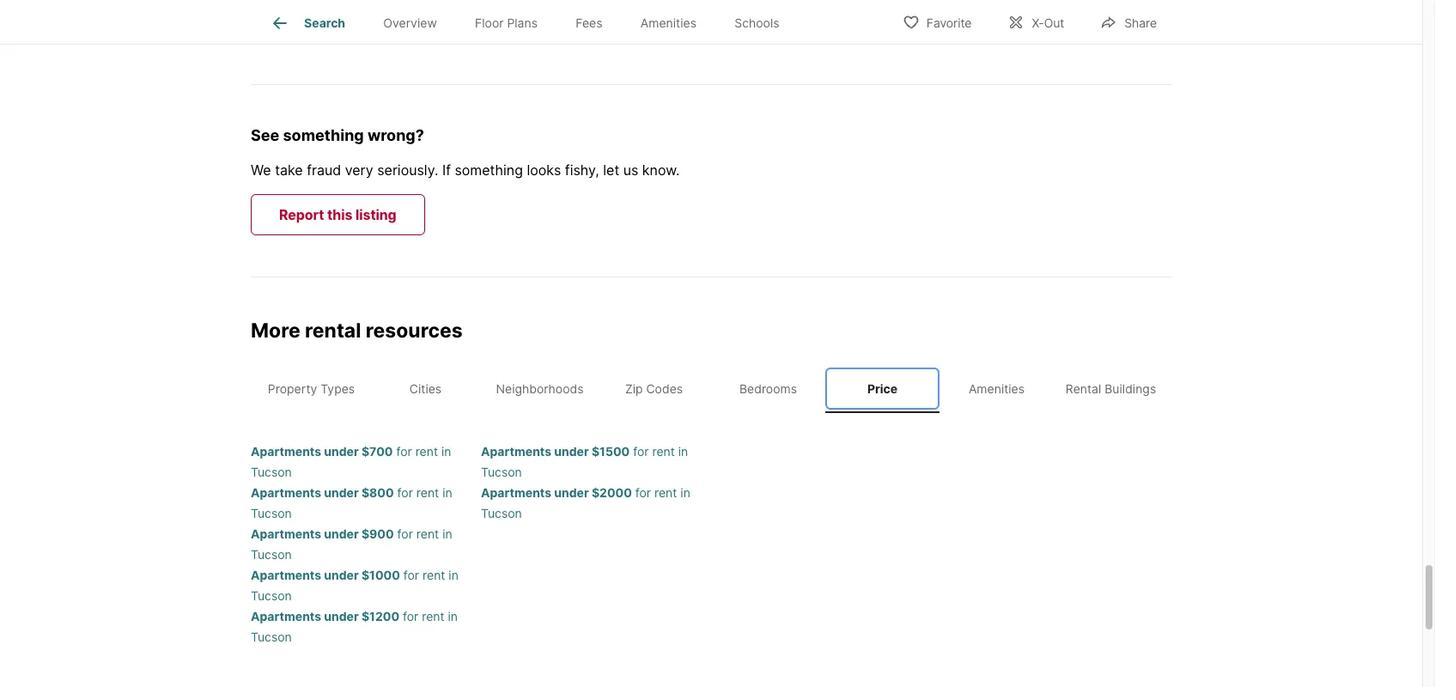 Task type: locate. For each thing, give the bounding box(es) containing it.
rent right $2000
[[655, 485, 677, 500]]

amenities tab
[[622, 3, 716, 44], [940, 367, 1054, 410]]

under left $800
[[324, 485, 359, 500]]

2 tab list from the top
[[251, 364, 1172, 413]]

1 vertical spatial something
[[455, 161, 523, 178]]

tucson down apartments under $900
[[251, 547, 292, 562]]

for rent in tucson
[[251, 444, 451, 479], [481, 444, 688, 479], [251, 485, 452, 521], [481, 485, 691, 521], [251, 527, 452, 562], [251, 568, 459, 603], [251, 609, 458, 644]]

zip codes
[[625, 381, 683, 396]]

for rent in tucson for $1000
[[251, 568, 459, 603]]

apartments
[[251, 444, 321, 459], [481, 444, 552, 459], [251, 485, 321, 500], [481, 485, 552, 500], [251, 527, 321, 541], [251, 568, 321, 582], [251, 609, 321, 624]]

neighborhoods tab
[[483, 367, 597, 410]]

we take fraud very seriously. if something looks fishy, let us know.
[[251, 161, 680, 178]]

report
[[279, 206, 324, 223]]

under left $1200
[[324, 609, 359, 624]]

for right $1000 at the bottom of page
[[404, 568, 419, 582]]

property types tab
[[254, 367, 369, 410]]

tucson for apartments under $1200
[[251, 630, 292, 644]]

in right $2000
[[681, 485, 691, 500]]

for rent in tucson for $1500
[[481, 444, 688, 479]]

0 vertical spatial something
[[283, 127, 364, 145]]

under for $1500
[[554, 444, 589, 459]]

fees
[[576, 16, 603, 30]]

$1500
[[592, 444, 630, 459]]

under left $700
[[324, 444, 359, 459]]

under left $2000
[[554, 485, 589, 500]]

floor plans
[[475, 16, 538, 30]]

see something wrong?
[[251, 127, 424, 145]]

something
[[283, 127, 364, 145], [455, 161, 523, 178]]

types
[[321, 381, 355, 396]]

0 horizontal spatial something
[[283, 127, 364, 145]]

property
[[268, 381, 317, 396]]

tucson for apartments under $800
[[251, 506, 292, 521]]

apartments down apartments under $700
[[251, 485, 321, 500]]

if
[[442, 161, 451, 178]]

1 horizontal spatial something
[[455, 161, 523, 178]]

tab list containing property types
[[251, 364, 1172, 413]]

rental buildings tab
[[1054, 367, 1168, 410]]

apartments for apartments under $900
[[251, 527, 321, 541]]

under
[[324, 444, 359, 459], [554, 444, 589, 459], [324, 485, 359, 500], [554, 485, 589, 500], [324, 527, 359, 541], [324, 568, 359, 582], [324, 609, 359, 624]]

under left $1500 at the bottom
[[554, 444, 589, 459]]

apartments up apartments under $2000
[[481, 444, 552, 459]]

in right $1200
[[448, 609, 458, 624]]

for right $700
[[396, 444, 412, 459]]

in right $800
[[443, 485, 452, 500]]

for for $2000
[[636, 485, 651, 500]]

tucson down the apartments under $1200 at the left of page
[[251, 630, 292, 644]]

0 vertical spatial amenities
[[641, 16, 697, 30]]

apartments up apartments under $800
[[251, 444, 321, 459]]

in right $1000 at the bottom of page
[[449, 568, 459, 582]]

rent for apartments under $1000
[[423, 568, 445, 582]]

0 horizontal spatial amenities
[[641, 16, 697, 30]]

cities tab
[[369, 367, 483, 410]]

for rent in tucson up apartments under $1000
[[251, 527, 452, 562]]

for right $2000
[[636, 485, 651, 500]]

looks
[[527, 161, 561, 178]]

rent right $1200
[[422, 609, 445, 624]]

something right if
[[455, 161, 523, 178]]

apartments for apartments under $1500
[[481, 444, 552, 459]]

buildings
[[1105, 381, 1157, 396]]

tucson down apartments under $2000
[[481, 506, 522, 521]]

something up fraud
[[283, 127, 364, 145]]

0 vertical spatial amenities tab
[[622, 3, 716, 44]]

$2000
[[592, 485, 632, 500]]

for
[[396, 444, 412, 459], [633, 444, 649, 459], [397, 485, 413, 500], [636, 485, 651, 500], [397, 527, 413, 541], [404, 568, 419, 582], [403, 609, 419, 624]]

for rent in tucson up $2000
[[481, 444, 688, 479]]

apartments down apartments under $900
[[251, 568, 321, 582]]

tucson for apartments under $2000
[[481, 506, 522, 521]]

in
[[442, 444, 451, 459], [678, 444, 688, 459], [443, 485, 452, 500], [681, 485, 691, 500], [443, 527, 452, 541], [449, 568, 459, 582], [448, 609, 458, 624]]

us
[[623, 161, 639, 178]]

for rent in tucson up $800
[[251, 444, 451, 479]]

report this listing button
[[251, 194, 425, 235]]

rent right $1500 at the bottom
[[652, 444, 675, 459]]

rent right $900
[[416, 527, 439, 541]]

resources
[[366, 319, 463, 343]]

for rent in tucson for $900
[[251, 527, 452, 562]]

under for $700
[[324, 444, 359, 459]]

tucson for apartments under $900
[[251, 547, 292, 562]]

price tab
[[826, 367, 940, 410]]

in right $900
[[443, 527, 452, 541]]

for rent in tucson down $1500 at the bottom
[[481, 485, 691, 521]]

tucson down 'apartments under $1500'
[[481, 465, 522, 479]]

tab list
[[251, 0, 812, 44], [251, 364, 1172, 413]]

condo
[[279, 2, 306, 12]]

for rent in tucson up $1200
[[251, 568, 459, 603]]

plans
[[507, 16, 538, 30]]

apartments under $2000
[[481, 485, 632, 500]]

in for $2000
[[681, 485, 691, 500]]

listing
[[356, 206, 397, 223]]

see
[[251, 127, 279, 145]]

for for $800
[[397, 485, 413, 500]]

1 tab list from the top
[[251, 0, 812, 44]]

tucson
[[251, 465, 292, 479], [481, 465, 522, 479], [251, 506, 292, 521], [481, 506, 522, 521], [251, 547, 292, 562], [251, 588, 292, 603], [251, 630, 292, 644]]

rent right $800
[[416, 485, 439, 500]]

under left $900
[[324, 527, 359, 541]]

for right $1500 at the bottom
[[633, 444, 649, 459]]

rent
[[415, 444, 438, 459], [652, 444, 675, 459], [416, 485, 439, 500], [655, 485, 677, 500], [416, 527, 439, 541], [423, 568, 445, 582], [422, 609, 445, 624]]

for rent in tucson down $1000 at the bottom of page
[[251, 609, 458, 644]]

seriously.
[[377, 161, 439, 178]]

apartments under $1500
[[481, 444, 630, 459]]

amenities for the right amenities tab
[[969, 381, 1025, 396]]

1 horizontal spatial amenities
[[969, 381, 1025, 396]]

1 vertical spatial amenities tab
[[940, 367, 1054, 410]]

apartments down apartments under $1000
[[251, 609, 321, 624]]

for right $900
[[397, 527, 413, 541]]

tucson down apartments under $800
[[251, 506, 292, 521]]

for rent in tucson for $2000
[[481, 485, 691, 521]]

x-out button
[[993, 4, 1079, 39]]

in down cities tab
[[442, 444, 451, 459]]

tucson down apartments under $700
[[251, 465, 292, 479]]

favorite button
[[888, 4, 987, 39]]

apartments for apartments under $1200
[[251, 609, 321, 624]]

rent right $1000 at the bottom of page
[[423, 568, 445, 582]]

floor
[[475, 16, 504, 30]]

tucson for apartments under $1500
[[481, 465, 522, 479]]

rent right $700
[[415, 444, 438, 459]]

apartments down apartments under $800
[[251, 527, 321, 541]]

in for $1500
[[678, 444, 688, 459]]

for rent in tucson up $900
[[251, 485, 452, 521]]

in down codes
[[678, 444, 688, 459]]

1 vertical spatial amenities
[[969, 381, 1025, 396]]

under left $1000 at the bottom of page
[[324, 568, 359, 582]]

1 vertical spatial tab list
[[251, 364, 1172, 413]]

share button
[[1086, 4, 1172, 39]]

in for $900
[[443, 527, 452, 541]]

for for $1000
[[404, 568, 419, 582]]

bedrooms tab
[[711, 367, 826, 410]]

0 vertical spatial tab list
[[251, 0, 812, 44]]

know.
[[643, 161, 680, 178]]

apartments for apartments under $2000
[[481, 485, 552, 500]]

for right $800
[[397, 485, 413, 500]]

zip
[[625, 381, 643, 396]]

0 horizontal spatial amenities tab
[[622, 3, 716, 44]]

in for $800
[[443, 485, 452, 500]]

amenities
[[641, 16, 697, 30], [969, 381, 1025, 396]]

for right $1200
[[403, 609, 419, 624]]

fraud
[[307, 161, 341, 178]]

tucson up the apartments under $1200 at the left of page
[[251, 588, 292, 603]]

schools
[[735, 16, 780, 30]]

rent for apartments under $2000
[[655, 485, 677, 500]]

apartments down 'apartments under $1500'
[[481, 485, 552, 500]]

x-out
[[1032, 15, 1065, 30]]

more rental resources heading
[[251, 319, 1172, 364]]



Task type: vqa. For each thing, say whether or not it's contained in the screenshot.
under associated with $900
yes



Task type: describe. For each thing, give the bounding box(es) containing it.
$800
[[362, 485, 394, 500]]

apartments under $900
[[251, 527, 394, 541]]

condo button
[[251, 0, 549, 29]]

in for $1200
[[448, 609, 458, 624]]

for for $900
[[397, 527, 413, 541]]

this
[[327, 206, 353, 223]]

tab list containing search
[[251, 0, 812, 44]]

favorite
[[927, 15, 972, 30]]

rent for apartments under $800
[[416, 485, 439, 500]]

codes
[[646, 381, 683, 396]]

$1200
[[362, 609, 400, 624]]

overview tab
[[364, 3, 456, 44]]

x-
[[1032, 15, 1044, 30]]

floor plans tab
[[456, 3, 557, 44]]

wrong?
[[368, 127, 424, 145]]

for for $1500
[[633, 444, 649, 459]]

under for $900
[[324, 527, 359, 541]]

apartments under $800
[[251, 485, 394, 500]]

rental buildings
[[1066, 381, 1157, 396]]

apartments under $1200
[[251, 609, 400, 624]]

report this listing
[[279, 206, 397, 223]]

share
[[1125, 15, 1157, 30]]

rental
[[305, 319, 361, 343]]

more
[[251, 319, 300, 343]]

cities
[[410, 381, 442, 396]]

property types
[[268, 381, 355, 396]]

out
[[1044, 15, 1065, 30]]

fees tab
[[557, 3, 622, 44]]

for rent in tucson for $800
[[251, 485, 452, 521]]

tucson for apartments under $700
[[251, 465, 292, 479]]

under for $1000
[[324, 568, 359, 582]]

1 horizontal spatial amenities tab
[[940, 367, 1054, 410]]

very
[[345, 161, 373, 178]]

apartments under $1000
[[251, 568, 400, 582]]

price
[[868, 381, 898, 396]]

we
[[251, 161, 271, 178]]

in for $1000
[[449, 568, 459, 582]]

for rent in tucson for $1200
[[251, 609, 458, 644]]

more rental resources
[[251, 319, 463, 343]]

under for $2000
[[554, 485, 589, 500]]

let
[[603, 161, 620, 178]]

search link
[[270, 13, 345, 34]]

search
[[304, 16, 345, 30]]

rent for apartments under $700
[[415, 444, 438, 459]]

apartments for apartments under $1000
[[251, 568, 321, 582]]

amenities for the topmost amenities tab
[[641, 16, 697, 30]]

in for $700
[[442, 444, 451, 459]]

bedrooms
[[740, 381, 797, 396]]

$1000
[[362, 568, 400, 582]]

zip codes tab
[[597, 367, 711, 410]]

under for $1200
[[324, 609, 359, 624]]

rent for apartments under $1200
[[422, 609, 445, 624]]

for rent in tucson for $700
[[251, 444, 451, 479]]

apartments under $700
[[251, 444, 393, 459]]

rent for apartments under $1500
[[652, 444, 675, 459]]

overview
[[383, 16, 437, 30]]

$700
[[362, 444, 393, 459]]

$900
[[362, 527, 394, 541]]

schools tab
[[716, 3, 799, 44]]

fishy,
[[565, 161, 599, 178]]

take
[[275, 161, 303, 178]]

apartments for apartments under $700
[[251, 444, 321, 459]]

apartments for apartments under $800
[[251, 485, 321, 500]]

rental
[[1066, 381, 1102, 396]]

neighborhoods
[[496, 381, 584, 396]]

tucson for apartments under $1000
[[251, 588, 292, 603]]

under for $800
[[324, 485, 359, 500]]

for for $1200
[[403, 609, 419, 624]]

for for $700
[[396, 444, 412, 459]]

rent for apartments under $900
[[416, 527, 439, 541]]



